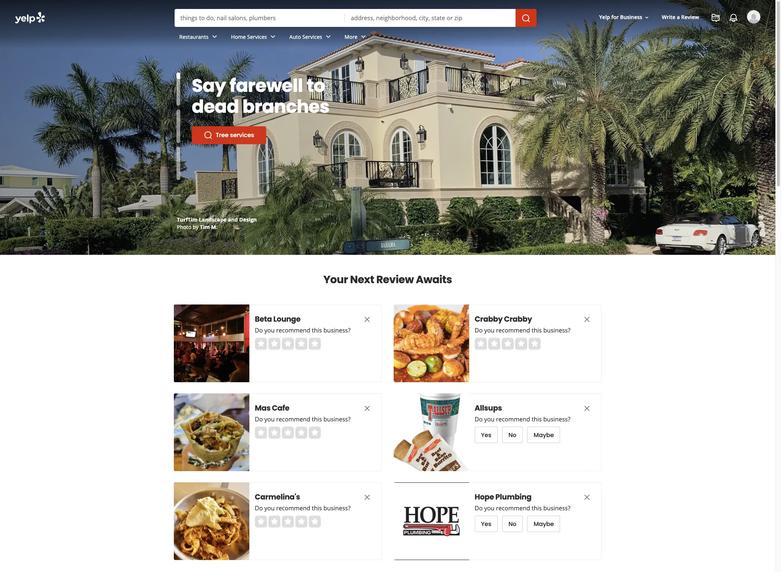 Task type: locate. For each thing, give the bounding box(es) containing it.
do you recommend this business? down allsups link
[[475, 415, 571, 424]]

no down allsups link
[[509, 431, 517, 440]]

1 yes button from the top
[[475, 427, 498, 444]]

you for carmelina's
[[265, 504, 275, 513]]

1 no from the top
[[509, 431, 517, 440]]

farewell
[[230, 73, 303, 98]]

more link
[[339, 27, 374, 49]]

this down the crabby crabby link at the right bottom of page
[[532, 326, 542, 335]]

yes
[[481, 431, 492, 440], [481, 520, 492, 529]]

do you recommend this business? for crabby crabby
[[475, 326, 571, 335]]

recommend down mas cafe link
[[276, 415, 311, 424]]

1 vertical spatial maybe button
[[528, 516, 561, 533]]

0 horizontal spatial review
[[376, 273, 414, 287]]

plumbing inside the cj plumbing & heating photo from the business owner
[[183, 216, 208, 223]]

the
[[206, 224, 214, 231]]

rating element for lounge
[[255, 338, 321, 350]]

review for next
[[376, 273, 414, 287]]

beta
[[255, 314, 272, 325]]

photo of allsups image
[[394, 394, 469, 472]]

do for carmelina's
[[255, 504, 263, 513]]

your
[[323, 273, 348, 287]]

yes down hope
[[481, 520, 492, 529]]

do you recommend this business? down carmelina's link
[[255, 504, 351, 513]]

maybe down allsups link
[[534, 431, 554, 440]]

1 yes from the top
[[481, 431, 492, 440]]

1 none field from the left
[[180, 14, 339, 22]]

services
[[247, 33, 267, 40], [302, 33, 322, 40]]

m.
[[211, 224, 218, 231]]

rating element for crabby
[[475, 338, 541, 350]]

yes for allsups
[[481, 431, 492, 440]]

allsups
[[475, 403, 502, 414]]

tim m. link
[[200, 224, 218, 231]]

business?
[[324, 326, 351, 335], [544, 326, 571, 335], [324, 415, 351, 424], [544, 415, 571, 424], [324, 504, 351, 513], [544, 504, 571, 513]]

business? down allsups link
[[544, 415, 571, 424]]

business? down mas cafe link
[[324, 415, 351, 424]]

0 horizontal spatial none field
[[180, 14, 339, 22]]

rating element
[[255, 338, 321, 350], [475, 338, 541, 350], [255, 427, 321, 439], [255, 516, 321, 528]]

0 vertical spatial review
[[681, 14, 699, 21]]

2 24 chevron down v2 image from the left
[[269, 32, 277, 41]]

0 vertical spatial no
[[509, 431, 517, 440]]

do
[[255, 326, 263, 335], [475, 326, 483, 335], [255, 415, 263, 424], [475, 415, 483, 424], [255, 504, 263, 513], [475, 504, 483, 513]]

none field find
[[180, 14, 339, 22]]

rating element down lounge
[[255, 338, 321, 350]]

no button for allsups
[[502, 427, 523, 444]]

yelp
[[599, 14, 610, 21]]

this for carmelina's
[[312, 504, 322, 513]]

mas cafe link
[[255, 403, 349, 414]]

review inside write a review link
[[681, 14, 699, 21]]

24 chevron down v2 image right the restaurants
[[210, 32, 219, 41]]

1 vertical spatial no button
[[502, 516, 523, 533]]

recommend down the crabby crabby link at the right bottom of page
[[496, 326, 530, 335]]

24 search v2 image inside plumbers link
[[204, 131, 213, 140]]

(no rating) image down crabby crabby
[[475, 338, 541, 350]]

do down mas
[[255, 415, 263, 424]]

None radio
[[282, 338, 294, 350], [295, 338, 307, 350], [309, 338, 321, 350], [488, 338, 500, 350], [502, 338, 514, 350], [529, 338, 541, 350], [255, 427, 267, 439], [268, 427, 280, 439], [309, 427, 321, 439], [268, 516, 280, 528], [282, 516, 294, 528], [309, 516, 321, 528], [282, 338, 294, 350], [295, 338, 307, 350], [309, 338, 321, 350], [488, 338, 500, 350], [502, 338, 514, 350], [529, 338, 541, 350], [255, 427, 267, 439], [268, 427, 280, 439], [309, 427, 321, 439], [268, 516, 280, 528], [282, 516, 294, 528], [309, 516, 321, 528]]

24 chevron down v2 image for auto services
[[324, 32, 333, 41]]

1 vertical spatial plumbing
[[496, 492, 532, 503]]

do you recommend this business? down beta lounge link
[[255, 326, 351, 335]]

1 vertical spatial maybe
[[534, 520, 554, 529]]

2 yes button from the top
[[475, 516, 498, 533]]

rating element down cafe on the bottom left
[[255, 427, 321, 439]]

yes button down allsups
[[475, 427, 498, 444]]

do down hope
[[475, 504, 483, 513]]

24 chevron down v2 image inside restaurants link
[[210, 32, 219, 41]]

yes button down hope
[[475, 516, 498, 533]]

recommend for hope plumbing
[[496, 504, 530, 513]]

crabby crabby link
[[475, 314, 568, 325]]

write
[[662, 14, 676, 21]]

24 chevron down v2 image for restaurants
[[210, 32, 219, 41]]

recommend down hope plumbing link
[[496, 504, 530, 513]]

0 vertical spatial dismiss card image
[[583, 315, 592, 324]]

recommend down carmelina's link
[[276, 504, 311, 513]]

0 horizontal spatial services
[[247, 33, 267, 40]]

1 maybe button from the top
[[528, 427, 561, 444]]

no down hope plumbing link
[[509, 520, 517, 529]]

do down the carmelina's
[[255, 504, 263, 513]]

this for allsups
[[532, 415, 542, 424]]

2 vertical spatial dismiss card image
[[583, 493, 592, 502]]

(no rating) image down lounge
[[255, 338, 321, 350]]

this down allsups link
[[532, 415, 542, 424]]

1 services from the left
[[247, 33, 267, 40]]

no button down hope plumbing link
[[502, 516, 523, 533]]

recommend down lounge
[[276, 326, 311, 335]]

24 chevron down v2 image left auto
[[269, 32, 277, 41]]

you
[[265, 326, 275, 335], [484, 326, 495, 335], [265, 415, 275, 424], [484, 415, 495, 424], [265, 504, 275, 513], [484, 504, 495, 513]]

(no rating) image down cafe on the bottom left
[[255, 427, 321, 439]]

0 vertical spatial dismiss card image
[[363, 315, 372, 324]]

you down hope
[[484, 504, 495, 513]]

home
[[231, 33, 246, 40]]

do down "beta"
[[255, 326, 263, 335]]

recommend for beta lounge
[[276, 326, 311, 335]]

do you recommend this business? for beta lounge
[[255, 326, 351, 335]]

maybe for hope plumbing
[[534, 520, 554, 529]]

None search field
[[0, 0, 776, 55], [174, 9, 538, 27], [0, 0, 776, 55], [174, 9, 538, 27]]

you for crabby crabby
[[484, 326, 495, 335]]

heating
[[215, 216, 235, 223]]

0 vertical spatial yes
[[481, 431, 492, 440]]

your
[[221, 73, 263, 98]]

crabby
[[475, 314, 503, 325], [504, 314, 532, 325]]

2 none field from the left
[[351, 14, 510, 22]]

1 horizontal spatial plumbing
[[496, 492, 532, 503]]

photo inside turftim landscape and design photo by tim m.
[[177, 224, 191, 231]]

24 chevron down v2 image right more
[[359, 32, 368, 41]]

do you recommend this business? down hope plumbing link
[[475, 504, 571, 513]]

24 chevron down v2 image inside more link
[[359, 32, 368, 41]]

1 horizontal spatial review
[[681, 14, 699, 21]]

0 vertical spatial maybe button
[[528, 427, 561, 444]]

maybe down hope plumbing link
[[534, 520, 554, 529]]

you down "beta"
[[265, 326, 275, 335]]

yes down allsups
[[481, 431, 492, 440]]

do you recommend this business? down the crabby crabby link at the right bottom of page
[[475, 326, 571, 335]]

photo inside the cj plumbing & heating photo from the business owner
[[177, 224, 191, 231]]

review
[[681, 14, 699, 21], [376, 273, 414, 287]]

maybe button
[[528, 427, 561, 444], [528, 516, 561, 533]]

awaits
[[416, 273, 452, 287]]

write a review link
[[659, 11, 702, 24]]

photo of crabby crabby image
[[394, 305, 469, 383]]

do you recommend this business?
[[255, 326, 351, 335], [475, 326, 571, 335], [255, 415, 351, 424], [475, 415, 571, 424], [255, 504, 351, 513], [475, 504, 571, 513]]

no button
[[502, 427, 523, 444], [502, 516, 523, 533]]

services right auto
[[302, 33, 322, 40]]

plumbing right hope
[[496, 492, 532, 503]]

search image
[[521, 14, 530, 23]]

dismiss card image for lounge
[[363, 315, 372, 324]]

1 horizontal spatial none field
[[351, 14, 510, 22]]

1 vertical spatial dismiss card image
[[363, 404, 372, 413]]

0 vertical spatial no button
[[502, 427, 523, 444]]

1 vertical spatial review
[[376, 273, 414, 287]]

1 vertical spatial no
[[509, 520, 517, 529]]

1 vertical spatial yes
[[481, 520, 492, 529]]

business categories element
[[173, 27, 761, 49]]

24 chevron down v2 image
[[210, 32, 219, 41], [269, 32, 277, 41], [324, 32, 333, 41], [359, 32, 368, 41]]

0 vertical spatial plumbing
[[183, 216, 208, 223]]

1 horizontal spatial services
[[302, 33, 322, 40]]

2 crabby from the left
[[504, 314, 532, 325]]

1 no button from the top
[[502, 427, 523, 444]]

0 vertical spatial maybe
[[534, 431, 554, 440]]

business? for crabby crabby
[[544, 326, 571, 335]]

this down beta lounge link
[[312, 326, 322, 335]]

business? down hope plumbing link
[[544, 504, 571, 513]]

recommend for allsups
[[496, 415, 530, 424]]

maybe button down hope plumbing link
[[528, 516, 561, 533]]

more
[[345, 33, 358, 40]]

recommend down allsups link
[[496, 415, 530, 424]]

plumbing
[[183, 216, 208, 223], [496, 492, 532, 503]]

0 horizontal spatial crabby
[[475, 314, 503, 325]]

no for allsups
[[509, 431, 517, 440]]

1 horizontal spatial crabby
[[504, 314, 532, 325]]

services right home
[[247, 33, 267, 40]]

dismiss card image
[[583, 315, 592, 324], [363, 404, 372, 413], [363, 493, 372, 502]]

review right a
[[681, 14, 699, 21]]

Find text field
[[180, 14, 339, 22]]

None field
[[180, 14, 339, 22], [351, 14, 510, 22]]

projects image
[[711, 13, 720, 22]]

photo of mas cafe image
[[174, 394, 249, 472]]

0 horizontal spatial plumbing
[[183, 216, 208, 223]]

1 crabby from the left
[[475, 314, 503, 325]]

this for hope plumbing
[[532, 504, 542, 513]]

(no rating) image
[[255, 338, 321, 350], [475, 338, 541, 350], [255, 427, 321, 439], [255, 516, 321, 528]]

plumbers
[[216, 131, 244, 139]]

rating element down the carmelina's
[[255, 516, 321, 528]]

2 no from the top
[[509, 520, 517, 529]]

tim
[[200, 224, 210, 231]]

recommend for crabby crabby
[[496, 326, 530, 335]]

rating element down crabby crabby
[[475, 338, 541, 350]]

plumbing for hope
[[496, 492, 532, 503]]

2 yes from the top
[[481, 520, 492, 529]]

None radio
[[255, 338, 267, 350], [268, 338, 280, 350], [475, 338, 487, 350], [515, 338, 527, 350], [282, 427, 294, 439], [295, 427, 307, 439], [255, 516, 267, 528], [295, 516, 307, 528], [255, 338, 267, 350], [268, 338, 280, 350], [475, 338, 487, 350], [515, 338, 527, 350], [282, 427, 294, 439], [295, 427, 307, 439], [255, 516, 267, 528], [295, 516, 307, 528]]

hope plumbing link
[[475, 492, 568, 503]]

do for beta lounge
[[255, 326, 263, 335]]

2 services from the left
[[302, 33, 322, 40]]

this down hope plumbing link
[[532, 504, 542, 513]]

1 vertical spatial yes button
[[475, 516, 498, 533]]

dreams
[[192, 94, 263, 119]]

photo for turftim
[[177, 224, 191, 231]]

maybe for allsups
[[534, 431, 554, 440]]

you down mas cafe
[[265, 415, 275, 424]]

4 24 chevron down v2 image from the left
[[359, 32, 368, 41]]

2 no button from the top
[[502, 516, 523, 533]]

photo
[[177, 224, 191, 231], [177, 224, 191, 231]]

maybe
[[534, 431, 554, 440], [534, 520, 554, 529]]

3 24 chevron down v2 image from the left
[[324, 32, 333, 41]]

yes button
[[475, 427, 498, 444], [475, 516, 498, 533]]

1 24 chevron down v2 image from the left
[[210, 32, 219, 41]]

business? down carmelina's link
[[324, 504, 351, 513]]

you down allsups
[[484, 415, 495, 424]]

yes button for hope plumbing
[[475, 516, 498, 533]]

1 maybe from the top
[[534, 431, 554, 440]]

do down crabby crabby
[[475, 326, 483, 335]]

a
[[677, 14, 680, 21]]

carmelina's link
[[255, 492, 349, 503]]

2 maybe from the top
[[534, 520, 554, 529]]

do down allsups
[[475, 415, 483, 424]]

plumbing for cj
[[183, 216, 208, 223]]

no button down allsups link
[[502, 427, 523, 444]]

recommend
[[276, 326, 311, 335], [496, 326, 530, 335], [276, 415, 311, 424], [496, 415, 530, 424], [276, 504, 311, 513], [496, 504, 530, 513]]

business? down the crabby crabby link at the right bottom of page
[[544, 326, 571, 335]]

do you recommend this business? down mas cafe link
[[255, 415, 351, 424]]

fix
[[192, 73, 217, 98]]

2 maybe button from the top
[[528, 516, 561, 533]]

you down the carmelina's
[[265, 504, 275, 513]]

dismiss card image
[[363, 315, 372, 324], [583, 404, 592, 413], [583, 493, 592, 502]]

review right next
[[376, 273, 414, 287]]

business? down beta lounge link
[[324, 326, 351, 335]]

this
[[312, 326, 322, 335], [532, 326, 542, 335], [312, 415, 322, 424], [532, 415, 542, 424], [312, 504, 322, 513], [532, 504, 542, 513]]

dismiss card image for plumbing
[[583, 493, 592, 502]]

this down mas cafe link
[[312, 415, 322, 424]]

business? for carmelina's
[[324, 504, 351, 513]]

turftim
[[177, 216, 198, 223]]

business? for beta lounge
[[324, 326, 351, 335]]

home services
[[231, 33, 267, 40]]

photo of hope plumbing image
[[394, 483, 469, 561]]

your next review awaits
[[323, 273, 452, 287]]

plumbing up by
[[183, 216, 208, 223]]

do you recommend this business? for carmelina's
[[255, 504, 351, 513]]

business
[[620, 14, 642, 21]]

24 chevron down v2 image inside auto services link
[[324, 32, 333, 41]]

this down carmelina's link
[[312, 504, 322, 513]]

do for mas cafe
[[255, 415, 263, 424]]

maybe button down allsups link
[[528, 427, 561, 444]]

dead
[[192, 94, 239, 119]]

write a review
[[662, 14, 699, 21]]

24 search v2 image
[[204, 131, 213, 140], [204, 131, 213, 140]]

you down crabby crabby
[[484, 326, 495, 335]]

no
[[509, 431, 517, 440], [509, 520, 517, 529]]

and
[[228, 216, 238, 223]]

yes button for allsups
[[475, 427, 498, 444]]

24 chevron down v2 image right auto services
[[324, 32, 333, 41]]

tyler b. image
[[747, 10, 761, 24]]

24 search v2 image inside the tree services link
[[204, 131, 213, 140]]

1 vertical spatial dismiss card image
[[583, 404, 592, 413]]

no button for hope plumbing
[[502, 516, 523, 533]]

0 vertical spatial yes button
[[475, 427, 498, 444]]

none field the near
[[351, 14, 510, 22]]

16 chevron down v2 image
[[644, 14, 650, 20]]

Near text field
[[351, 14, 510, 22]]

turftim landscape and design photo by tim m.
[[177, 216, 257, 231]]

24 chevron down v2 image for home services
[[269, 32, 277, 41]]

(no rating) image for cafe
[[255, 427, 321, 439]]

yelp for business
[[599, 14, 642, 21]]

24 chevron down v2 image inside 'home services' link
[[269, 32, 277, 41]]

say
[[192, 73, 226, 98]]

auto
[[289, 33, 301, 40]]



Task type: describe. For each thing, give the bounding box(es) containing it.
auto services
[[289, 33, 322, 40]]

beta lounge
[[255, 314, 301, 325]]

(no rating) image for lounge
[[255, 338, 321, 350]]

you for beta lounge
[[265, 326, 275, 335]]

business
[[215, 224, 237, 231]]

services
[[230, 131, 254, 139]]

beta lounge link
[[255, 314, 349, 325]]

do for hope plumbing
[[475, 504, 483, 513]]

plumbers link
[[192, 126, 256, 144]]

do you recommend this business? for mas cafe
[[255, 415, 351, 424]]

no for hope plumbing
[[509, 520, 517, 529]]

branches
[[243, 94, 330, 119]]

owner
[[238, 224, 254, 231]]

do you recommend this business? for hope plumbing
[[475, 504, 571, 513]]

this for mas cafe
[[312, 415, 322, 424]]

rating element for cafe
[[255, 427, 321, 439]]

yes for hope plumbing
[[481, 520, 492, 529]]

pipe
[[266, 73, 306, 98]]

mas cafe
[[255, 403, 290, 414]]

next
[[350, 273, 374, 287]]

tree services
[[216, 131, 254, 139]]

notifications image
[[729, 13, 738, 22]]

this for crabby crabby
[[532, 326, 542, 335]]

maybe button for allsups
[[528, 427, 561, 444]]

recommend for mas cafe
[[276, 415, 311, 424]]

say farewell to dead branches
[[192, 73, 330, 119]]

cafe
[[272, 403, 290, 414]]

you for hope plumbing
[[484, 504, 495, 513]]

(no rating) image for crabby
[[475, 338, 541, 350]]

fix your pipe dreams
[[192, 73, 306, 119]]

(no rating) image down the carmelina's
[[255, 516, 321, 528]]

user actions element
[[593, 9, 771, 55]]

hope
[[475, 492, 494, 503]]

photo of carmelina's image
[[174, 483, 249, 561]]

cj
[[177, 216, 182, 223]]

photo of beta lounge image
[[174, 305, 249, 383]]

photo for cj
[[177, 224, 191, 231]]

restaurants
[[179, 33, 209, 40]]

carmelina's
[[255, 492, 300, 503]]

allsups link
[[475, 403, 568, 414]]

auto services link
[[283, 27, 339, 49]]

recommend for carmelina's
[[276, 504, 311, 513]]

from
[[193, 224, 205, 231]]

24 chevron down v2 image for more
[[359, 32, 368, 41]]

2 vertical spatial dismiss card image
[[363, 493, 372, 502]]

yelp for business button
[[596, 11, 653, 24]]

do for allsups
[[475, 415, 483, 424]]

mas
[[255, 403, 271, 414]]

do for crabby crabby
[[475, 326, 483, 335]]

lounge
[[274, 314, 301, 325]]

tree services link
[[192, 126, 266, 144]]

this for beta lounge
[[312, 326, 322, 335]]

to
[[307, 73, 325, 98]]

crabby crabby
[[475, 314, 532, 325]]

24 search v2 image for dreams
[[204, 131, 213, 140]]

explore banner section banner
[[0, 0, 776, 255]]

do you recommend this business? for allsups
[[475, 415, 571, 424]]

dismiss card image for crabby
[[583, 315, 592, 324]]

24 search v2 image for dead
[[204, 131, 213, 140]]

services for home services
[[247, 33, 267, 40]]

&
[[209, 216, 213, 223]]

home services link
[[225, 27, 283, 49]]

landscape
[[199, 216, 227, 223]]

you for allsups
[[484, 415, 495, 424]]

cj plumbing & heating link
[[177, 216, 235, 223]]

services for auto services
[[302, 33, 322, 40]]

dismiss card image for cafe
[[363, 404, 372, 413]]

design
[[239, 216, 257, 223]]

for
[[611, 14, 619, 21]]

turftim landscape and design link
[[177, 216, 257, 223]]

by
[[193, 224, 199, 231]]

you for mas cafe
[[265, 415, 275, 424]]

business? for hope plumbing
[[544, 504, 571, 513]]

business? for allsups
[[544, 415, 571, 424]]

business? for mas cafe
[[324, 415, 351, 424]]

restaurants link
[[173, 27, 225, 49]]

tree
[[216, 131, 229, 139]]

maybe button for hope plumbing
[[528, 516, 561, 533]]

review for a
[[681, 14, 699, 21]]

hope plumbing
[[475, 492, 532, 503]]

cj plumbing & heating photo from the business owner
[[177, 216, 254, 231]]



Task type: vqa. For each thing, say whether or not it's contained in the screenshot.
Do associated with Hope Plumbing
yes



